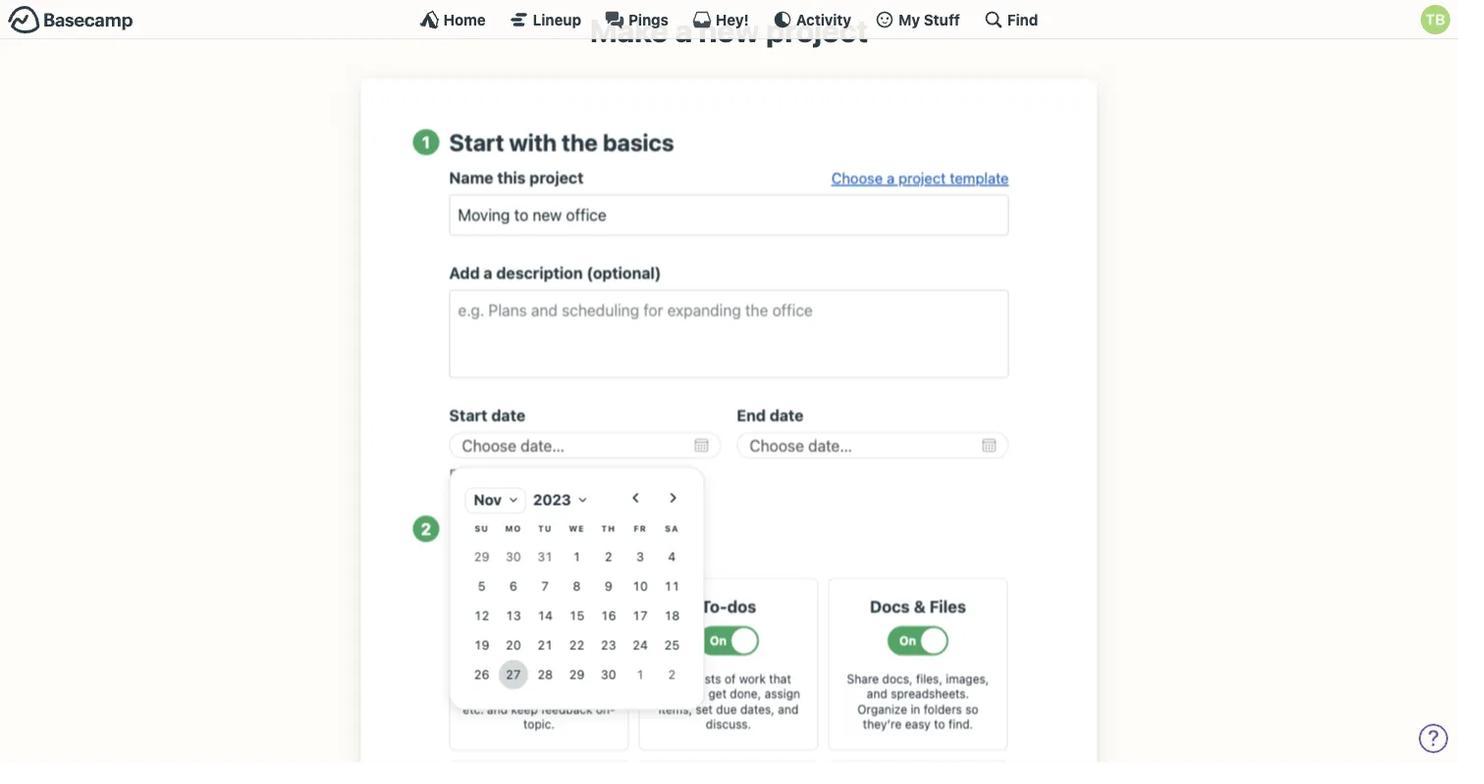 Task type: locate. For each thing, give the bounding box(es) containing it.
2 down the th
[[605, 549, 613, 563]]

&
[[914, 597, 926, 616]]

new
[[699, 12, 760, 49]]

0 vertical spatial 30 button
[[499, 542, 528, 571]]

done,
[[730, 687, 761, 701]]

a left template
[[887, 170, 895, 187]]

11
[[664, 579, 680, 593]]

9 button
[[594, 571, 623, 601]]

0 horizontal spatial 2
[[421, 519, 431, 538]]

docs
[[870, 597, 910, 616]]

0 vertical spatial start
[[449, 128, 504, 156]]

to up set
[[694, 687, 705, 701]]

0 vertical spatial 30
[[506, 549, 521, 563]]

2 horizontal spatial project
[[899, 170, 946, 187]]

0 vertical spatial 29 button
[[467, 542, 497, 571]]

project for name this project
[[530, 169, 584, 187]]

(optional)
[[587, 264, 661, 283]]

end
[[737, 406, 766, 425]]

project for choose a project template
[[899, 170, 946, 187]]

2 vertical spatial 2
[[668, 667, 676, 681]]

pitch
[[587, 672, 615, 685]]

the
[[562, 128, 598, 156]]

1 vertical spatial start
[[449, 406, 488, 425]]

date right end
[[770, 406, 804, 425]]

start for start date
[[449, 406, 488, 425]]

0 horizontal spatial choose
[[449, 515, 534, 542]]

1 button down we
[[562, 542, 592, 571]]

0 horizontal spatial project
[[530, 169, 584, 187]]

27
[[506, 667, 521, 681]]

1 vertical spatial 29
[[569, 667, 585, 681]]

start up remove
[[449, 406, 488, 425]]

29 button down the '22'
[[562, 660, 592, 689]]

0 vertical spatial choose
[[832, 170, 883, 187]]

0 horizontal spatial to
[[694, 687, 705, 701]]

organize
[[858, 702, 907, 716]]

2
[[421, 519, 431, 538], [605, 549, 613, 563], [668, 667, 676, 681]]

31 button
[[531, 542, 560, 571]]

project right hey!
[[766, 12, 868, 49]]

1 vertical spatial 30 button
[[594, 660, 623, 689]]

0 vertical spatial 29
[[474, 549, 490, 563]]

make inside make lists of work that needs to get done, assign items, set due dates, and discuss.
[[666, 672, 696, 685]]

29 down su
[[474, 549, 490, 563]]

your
[[539, 515, 588, 542]]

2 horizontal spatial 1
[[637, 667, 644, 681]]

they're
[[863, 717, 902, 731]]

31
[[538, 549, 553, 563]]

1 horizontal spatial 2
[[605, 549, 613, 563]]

add a description (optional)
[[449, 264, 661, 283]]

30 down 23 "button"
[[601, 667, 616, 681]]

make up needs
[[666, 672, 696, 685]]

so
[[966, 702, 979, 716]]

1 horizontal spatial 29
[[569, 667, 585, 681]]

board
[[553, 597, 600, 616]]

updates,
[[559, 687, 608, 701]]

set
[[696, 702, 713, 716]]

make right the lineup
[[590, 12, 668, 49]]

home
[[444, 11, 486, 28]]

spreadsheets.
[[891, 687, 969, 701]]

nov
[[474, 491, 502, 508]]

docs & files
[[870, 597, 966, 616]]

1 horizontal spatial date
[[770, 406, 804, 425]]

2 up needs
[[668, 667, 676, 681]]

and up organize
[[867, 687, 888, 701]]

16
[[601, 608, 616, 622]]

30 button down 23
[[594, 660, 623, 689]]

0 vertical spatial make
[[590, 12, 668, 49]]

my stuff button
[[875, 10, 960, 29]]

pings
[[629, 11, 669, 28]]

0 horizontal spatial 1 button
[[562, 542, 592, 571]]

29 for 29 button to the right
[[569, 667, 585, 681]]

30 for the top 30 button
[[506, 549, 521, 563]]

2 button down 25
[[657, 660, 687, 689]]

13
[[506, 608, 521, 622]]

1 horizontal spatial 29 button
[[562, 660, 592, 689]]

items,
[[659, 702, 692, 716]]

and
[[867, 687, 888, 701], [487, 702, 508, 716], [778, 702, 799, 716]]

tim burton image
[[1421, 5, 1451, 34]]

15 button
[[562, 601, 592, 630]]

start up name
[[449, 128, 504, 156]]

1 date from the left
[[491, 406, 526, 425]]

docs,
[[882, 672, 913, 685]]

mo
[[505, 524, 522, 534]]

1 button down 24
[[626, 660, 655, 689]]

0 horizontal spatial 30
[[506, 549, 521, 563]]

3 button
[[626, 542, 655, 571]]

and down assign
[[778, 702, 799, 716]]

1 horizontal spatial to
[[934, 717, 945, 731]]

29 up updates,
[[569, 667, 585, 681]]

2 start from the top
[[449, 406, 488, 425]]

a for project
[[887, 170, 895, 187]]

make a new project
[[590, 12, 868, 49]]

lists
[[699, 672, 721, 685]]

30 button down the mo
[[499, 542, 528, 571]]

29 button down su
[[467, 542, 497, 571]]

and down ideas,
[[487, 702, 508, 716]]

1 vertical spatial make
[[666, 672, 696, 685]]

work
[[739, 672, 766, 685]]

a right add
[[484, 264, 493, 283]]

6 button
[[499, 571, 528, 601]]

1 horizontal spatial a
[[675, 12, 692, 49]]

1 vertical spatial a
[[887, 170, 895, 187]]

make for make a new project
[[590, 12, 668, 49]]

1 horizontal spatial 30
[[601, 667, 616, 681]]

2 vertical spatial 1
[[637, 667, 644, 681]]

1 vertical spatial 2
[[605, 549, 613, 563]]

dates
[[507, 465, 544, 483]]

2 horizontal spatial and
[[867, 687, 888, 701]]

due
[[716, 702, 737, 716]]

Add a description (optional) text field
[[449, 290, 1009, 378]]

1 vertical spatial choose
[[449, 515, 534, 542]]

start with the basics
[[449, 128, 674, 156]]

2 left su
[[421, 519, 431, 538]]

1 vertical spatial 1
[[573, 549, 581, 563]]

0 horizontal spatial 29
[[474, 549, 490, 563]]

1 vertical spatial 30
[[601, 667, 616, 681]]

1 horizontal spatial choose date… field
[[737, 432, 1009, 458]]

1 horizontal spatial 1 button
[[626, 660, 655, 689]]

name this project
[[449, 169, 584, 187]]

30 for rightmost 30 button
[[601, 667, 616, 681]]

1 horizontal spatial and
[[778, 702, 799, 716]]

0 horizontal spatial 1
[[422, 132, 430, 151]]

26
[[474, 667, 490, 681]]

images,
[[946, 672, 989, 685]]

change
[[555, 549, 605, 566]]

14
[[538, 608, 553, 622]]

we
[[569, 524, 585, 534]]

0 vertical spatial to
[[694, 687, 705, 701]]

pings button
[[605, 10, 669, 29]]

you can always change tools later.
[[449, 549, 679, 566]]

29 button
[[467, 542, 497, 571], [562, 660, 592, 689]]

tools up '10'
[[609, 549, 642, 566]]

post
[[464, 672, 488, 685]]

project left template
[[899, 170, 946, 187]]

1 vertical spatial 2 button
[[657, 660, 687, 689]]

date up remove dates
[[491, 406, 526, 425]]

2 vertical spatial a
[[484, 264, 493, 283]]

su
[[475, 524, 489, 534]]

Name this project text field
[[449, 195, 1009, 236]]

2 button
[[594, 542, 623, 571], [657, 660, 687, 689]]

2 horizontal spatial a
[[887, 170, 895, 187]]

1 choose date… field from the left
[[449, 432, 721, 458]]

0 vertical spatial a
[[675, 12, 692, 49]]

find button
[[984, 10, 1038, 29]]

1 vertical spatial 29 button
[[562, 660, 592, 689]]

tu
[[538, 524, 552, 534]]

0 vertical spatial 2
[[421, 519, 431, 538]]

discuss.
[[706, 717, 751, 731]]

choose
[[832, 170, 883, 187], [449, 515, 534, 542]]

0 horizontal spatial date
[[491, 406, 526, 425]]

tools up 3
[[593, 515, 647, 542]]

22 button
[[562, 630, 592, 660]]

to inside share docs, files, images, and spreadsheets. organize in folders so they're easy to find.
[[934, 717, 945, 731]]

Choose date… field
[[449, 432, 721, 458], [737, 432, 1009, 458]]

to
[[694, 687, 705, 701], [934, 717, 945, 731]]

topic.
[[523, 717, 555, 731]]

30 right can
[[506, 549, 521, 563]]

make lists of work that needs to get done, assign items, set due dates, and discuss.
[[657, 672, 800, 731]]

start date
[[449, 406, 526, 425]]

0 horizontal spatial 2 button
[[594, 542, 623, 571]]

make for make lists of work that needs to get done, assign items, set due dates, and discuss.
[[666, 672, 696, 685]]

0 horizontal spatial and
[[487, 702, 508, 716]]

24 button
[[626, 630, 655, 660]]

1 start from the top
[[449, 128, 504, 156]]

to down folders
[[934, 717, 945, 731]]

1 horizontal spatial choose
[[832, 170, 883, 187]]

that
[[769, 672, 791, 685]]

project down start with the basics
[[530, 169, 584, 187]]

0 horizontal spatial choose date… field
[[449, 432, 721, 458]]

0 vertical spatial 1
[[422, 132, 430, 151]]

2 horizontal spatial 2
[[668, 667, 676, 681]]

0 horizontal spatial 30 button
[[499, 542, 528, 571]]

25 button
[[657, 630, 687, 660]]

and inside post announcements, pitch ideas, progress updates, etc. and keep feedback on- topic.
[[487, 702, 508, 716]]

0 vertical spatial 1 button
[[562, 542, 592, 571]]

choose for choose a project template
[[832, 170, 883, 187]]

sa
[[665, 524, 679, 534]]

23 button
[[594, 630, 623, 660]]

0 horizontal spatial a
[[484, 264, 493, 283]]

a right pings
[[675, 12, 692, 49]]

1 horizontal spatial 1
[[573, 549, 581, 563]]

progress
[[507, 687, 556, 701]]

to inside make lists of work that needs to get done, assign items, set due dates, and discuss.
[[694, 687, 705, 701]]

2 date from the left
[[770, 406, 804, 425]]

home link
[[420, 10, 486, 29]]

28 button
[[531, 660, 560, 689]]

1 horizontal spatial project
[[766, 12, 868, 49]]

name
[[449, 169, 494, 187]]

21 button
[[531, 630, 560, 660]]

1 vertical spatial to
[[934, 717, 945, 731]]

0 vertical spatial 2 button
[[594, 542, 623, 571]]

announcements,
[[492, 672, 584, 685]]

6
[[510, 579, 517, 593]]

2 button down the th
[[594, 542, 623, 571]]

7 button
[[531, 571, 560, 601]]



Task type: vqa. For each thing, say whether or not it's contained in the screenshot.


Task type: describe. For each thing, give the bounding box(es) containing it.
4 button
[[657, 542, 687, 571]]

choose for choose your tools
[[449, 515, 534, 542]]

19 button
[[467, 630, 497, 660]]

can
[[478, 549, 503, 566]]

remove dates
[[449, 465, 544, 483]]

18 button
[[657, 601, 687, 630]]

assign
[[765, 687, 800, 701]]

and inside make lists of work that needs to get done, assign items, set due dates, and discuss.
[[778, 702, 799, 716]]

on-
[[596, 702, 615, 716]]

ideas,
[[471, 687, 504, 701]]

a for description
[[484, 264, 493, 283]]

1 vertical spatial 1 button
[[626, 660, 655, 689]]

4
[[668, 549, 676, 563]]

find
[[1008, 11, 1038, 28]]

always
[[506, 549, 551, 566]]

0 horizontal spatial 29 button
[[467, 542, 497, 571]]

share
[[847, 672, 879, 685]]

easy
[[905, 717, 931, 731]]

share docs, files, images, and spreadsheets. organize in folders so they're easy to find.
[[847, 672, 989, 731]]

template
[[950, 170, 1009, 187]]

27 button
[[499, 660, 528, 689]]

date for end date
[[770, 406, 804, 425]]

add
[[449, 264, 480, 283]]

17 button
[[626, 601, 655, 630]]

stuff
[[924, 11, 960, 28]]

1 for 1 button to the left
[[573, 549, 581, 563]]

5
[[478, 579, 486, 593]]

10
[[633, 579, 648, 593]]

message
[[478, 597, 549, 616]]

etc.
[[463, 702, 484, 716]]

25
[[664, 637, 680, 652]]

8 button
[[562, 571, 592, 601]]

of
[[725, 672, 736, 685]]

feedback
[[541, 702, 593, 716]]

12
[[474, 608, 490, 622]]

23
[[601, 637, 616, 652]]

files
[[930, 597, 966, 616]]

folders
[[924, 702, 962, 716]]

needs
[[657, 687, 691, 701]]

remove
[[449, 465, 503, 483]]

this
[[497, 169, 526, 187]]

24
[[633, 637, 648, 652]]

post announcements, pitch ideas, progress updates, etc. and keep feedback on- topic.
[[463, 672, 615, 731]]

2 for the top 2 button
[[605, 549, 613, 563]]

switch accounts image
[[8, 5, 134, 35]]

find.
[[949, 717, 973, 731]]

keep
[[511, 702, 538, 716]]

message board
[[478, 597, 600, 616]]

my
[[899, 11, 920, 28]]

th
[[601, 524, 616, 534]]

1 horizontal spatial 2 button
[[657, 660, 687, 689]]

1 vertical spatial tools
[[609, 549, 642, 566]]

18
[[664, 608, 680, 622]]

activity link
[[773, 10, 852, 29]]

dos
[[727, 597, 756, 616]]

choose a project template link
[[832, 170, 1009, 187]]

15
[[569, 608, 585, 622]]

to-dos
[[701, 597, 756, 616]]

with
[[509, 128, 557, 156]]

choose your tools
[[449, 515, 647, 542]]

17
[[633, 608, 648, 622]]

26 button
[[467, 660, 497, 689]]

10 button
[[626, 571, 655, 601]]

1 horizontal spatial 30 button
[[594, 660, 623, 689]]

2 for the rightmost 2 button
[[668, 667, 676, 681]]

16 button
[[594, 601, 623, 630]]

0 vertical spatial tools
[[593, 515, 647, 542]]

my stuff
[[899, 11, 960, 28]]

9
[[605, 579, 613, 593]]

20
[[506, 637, 521, 652]]

hey! button
[[692, 10, 749, 29]]

start for start with the basics
[[449, 128, 504, 156]]

20 button
[[499, 630, 528, 660]]

29 for the leftmost 29 button
[[474, 549, 490, 563]]

and inside share docs, files, images, and spreadsheets. organize in folders so they're easy to find.
[[867, 687, 888, 701]]

21
[[538, 637, 553, 652]]

hey!
[[716, 11, 749, 28]]

2 choose date… field from the left
[[737, 432, 1009, 458]]

7
[[541, 579, 549, 593]]

later.
[[646, 549, 679, 566]]

19
[[474, 637, 490, 652]]

1 for bottom 1 button
[[637, 667, 644, 681]]

a for new
[[675, 12, 692, 49]]

date for start date
[[491, 406, 526, 425]]

13 button
[[499, 601, 528, 630]]

activity
[[796, 11, 852, 28]]

main element
[[0, 0, 1458, 39]]

11 button
[[657, 571, 687, 601]]



